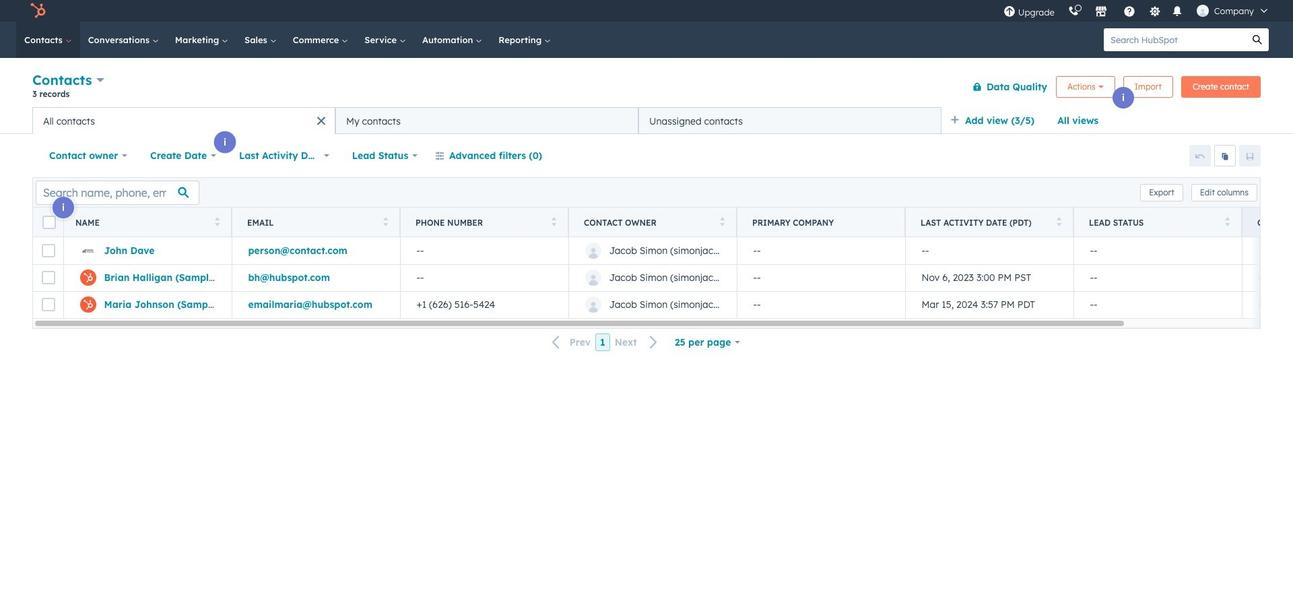 Task type: locate. For each thing, give the bounding box(es) containing it.
2 press to sort. image from the left
[[383, 217, 388, 226]]

1 press to sort. element from the left
[[215, 217, 220, 228]]

menu
[[997, 0, 1278, 22]]

1 horizontal spatial press to sort. image
[[720, 217, 725, 226]]

0 horizontal spatial press to sort. image
[[552, 217, 557, 226]]

column header
[[737, 208, 906, 237]]

2 press to sort. image from the left
[[720, 217, 725, 226]]

banner
[[32, 69, 1261, 107]]

marketplaces image
[[1096, 6, 1108, 18]]

4 press to sort. element from the left
[[720, 217, 725, 228]]

4 press to sort. image from the left
[[1225, 217, 1230, 226]]

jacob simon image
[[1197, 5, 1209, 17]]

1 press to sort. image from the left
[[552, 217, 557, 226]]

press to sort. element
[[215, 217, 220, 228], [383, 217, 388, 228], [552, 217, 557, 228], [720, 217, 725, 228], [1057, 217, 1062, 228], [1225, 217, 1230, 228]]

press to sort. image
[[552, 217, 557, 226], [720, 217, 725, 226]]

press to sort. image
[[215, 217, 220, 226], [383, 217, 388, 226], [1057, 217, 1062, 226], [1225, 217, 1230, 226]]



Task type: vqa. For each thing, say whether or not it's contained in the screenshot.
Users LINK
no



Task type: describe. For each thing, give the bounding box(es) containing it.
pagination navigation
[[544, 333, 666, 351]]

1 press to sort. image from the left
[[215, 217, 220, 226]]

Search name, phone, email addresses, or company search field
[[36, 180, 199, 205]]

5 press to sort. element from the left
[[1057, 217, 1062, 228]]

3 press to sort. element from the left
[[552, 217, 557, 228]]

3 press to sort. image from the left
[[1057, 217, 1062, 226]]

6 press to sort. element from the left
[[1225, 217, 1230, 228]]

2 press to sort. element from the left
[[383, 217, 388, 228]]

Search HubSpot search field
[[1104, 28, 1247, 51]]



